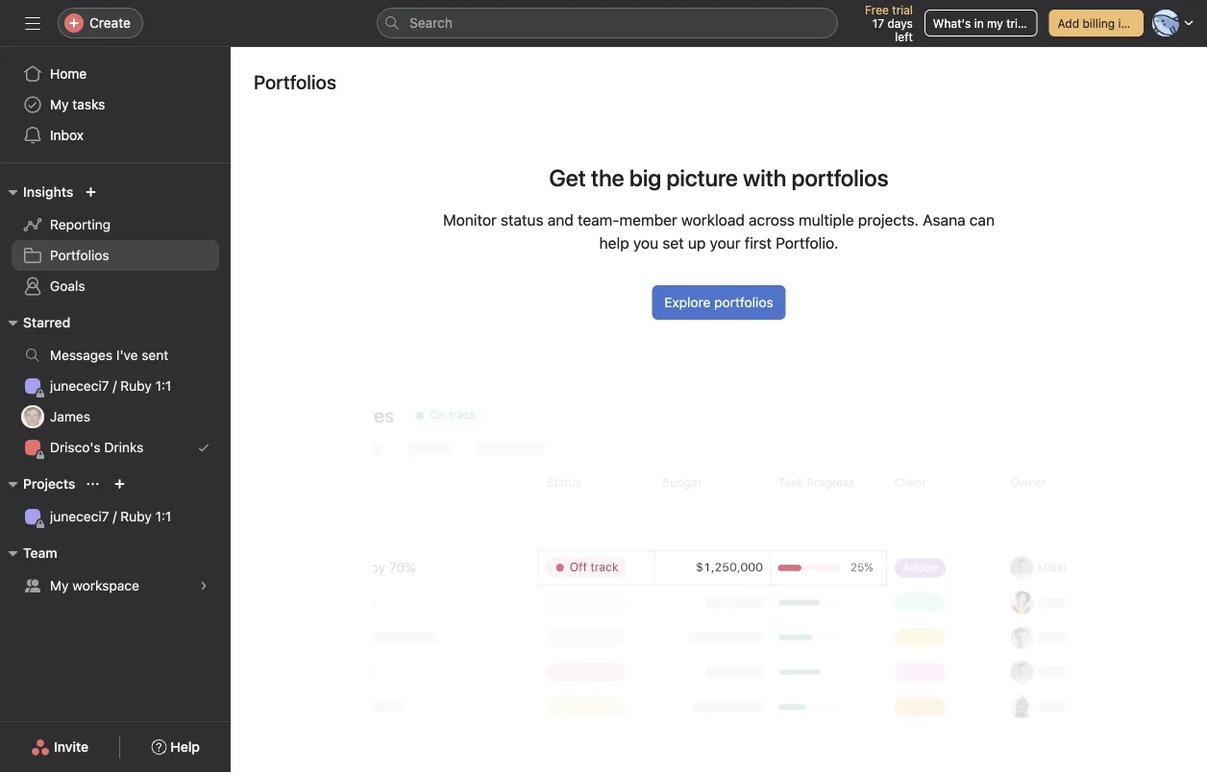 Task type: describe. For each thing, give the bounding box(es) containing it.
get the big picture with portfolios
[[549, 164, 889, 191]]

you
[[633, 234, 658, 252]]

my tasks
[[50, 97, 105, 112]]

explore portfolios
[[664, 295, 773, 310]]

explore
[[664, 295, 711, 310]]

17
[[872, 16, 884, 30]]

create button
[[58, 8, 143, 38]]

junececi7 / ruby 1:1 for first the junececi7 / ruby 1:1 link from the top of the page
[[50, 378, 171, 394]]

what's in my trial? button
[[924, 10, 1038, 37]]

asana
[[923, 211, 966, 229]]

drisco's drinks
[[50, 440, 144, 456]]

billing
[[1083, 16, 1115, 30]]

projects element
[[0, 467, 231, 536]]

and
[[548, 211, 574, 229]]

my workspace
[[50, 578, 139, 594]]

the
[[591, 164, 624, 191]]

home link
[[12, 59, 219, 89]]

projects button
[[0, 473, 75, 496]]

status
[[501, 211, 544, 229]]

help button
[[139, 730, 212, 765]]

sent
[[142, 347, 168, 363]]

workspace
[[72, 578, 139, 594]]

my workspace link
[[12, 571, 219, 602]]

my for my tasks
[[50, 97, 69, 112]]

info
[[1118, 16, 1139, 30]]

1:1 for the junececi7 / ruby 1:1 link within the "projects" element
[[155, 509, 171, 525]]

starred button
[[0, 311, 71, 334]]

workload
[[681, 211, 745, 229]]

reporting
[[50, 217, 111, 233]]

my
[[987, 16, 1003, 30]]

invite button
[[18, 730, 101, 765]]

inbox
[[50, 127, 84, 143]]

1:1 for first the junececi7 / ruby 1:1 link from the top of the page
[[155, 378, 171, 394]]

trial?
[[1006, 16, 1033, 30]]

reporting link
[[12, 210, 219, 240]]

goals
[[50, 278, 85, 294]]

tasks
[[72, 97, 105, 112]]

portfolio.
[[776, 234, 839, 252]]

up
[[688, 234, 706, 252]]

set
[[663, 234, 684, 252]]

insights
[[23, 184, 73, 200]]

projects
[[23, 476, 75, 492]]

invite
[[54, 740, 89, 755]]

across
[[749, 211, 795, 229]]

portfolios link
[[12, 240, 219, 271]]

/ inside starred element
[[113, 378, 117, 394]]

in
[[974, 16, 984, 30]]

create
[[89, 15, 131, 31]]

add billing info button
[[1049, 10, 1144, 37]]

starred
[[23, 315, 71, 331]]

multiple
[[799, 211, 854, 229]]

drisco's
[[50, 440, 101, 456]]

ruby inside "projects" element
[[120, 509, 152, 525]]

junececi7 / ruby 1:1 for the junececi7 / ruby 1:1 link within the "projects" element
[[50, 509, 171, 525]]

free
[[865, 3, 889, 16]]

member
[[619, 211, 677, 229]]

messages i've sent
[[50, 347, 168, 363]]

insights element
[[0, 175, 231, 306]]

help
[[170, 740, 200, 755]]

your
[[710, 234, 741, 252]]



Task type: vqa. For each thing, say whether or not it's contained in the screenshot.
Inbox
yes



Task type: locate. For each thing, give the bounding box(es) containing it.
my left tasks on the top of the page
[[50, 97, 69, 112]]

junececi7 / ruby 1:1 link
[[12, 371, 219, 402], [12, 502, 219, 532]]

ruby
[[120, 378, 152, 394], [120, 509, 152, 525]]

drinks
[[104, 440, 144, 456]]

2 ruby from the top
[[120, 509, 152, 525]]

junececi7 / ruby 1:1 down messages i've sent
[[50, 378, 171, 394]]

show options, current sort, top image
[[87, 479, 98, 490]]

1 vertical spatial junececi7 / ruby 1:1
[[50, 509, 171, 525]]

portfolios inside 'portfolios' link
[[50, 247, 109, 263]]

/
[[113, 378, 117, 394], [113, 509, 117, 525]]

2 1:1 from the top
[[155, 509, 171, 525]]

0 horizontal spatial portfolios
[[50, 247, 109, 263]]

1 junececi7 from the top
[[50, 378, 109, 394]]

big
[[629, 164, 661, 191]]

junececi7 inside starred element
[[50, 378, 109, 394]]

add billing info
[[1058, 16, 1139, 30]]

ruby down new project or portfolio image
[[120, 509, 152, 525]]

insights button
[[0, 181, 73, 204]]

junececi7 inside "projects" element
[[50, 509, 109, 525]]

new image
[[85, 186, 96, 198]]

can
[[970, 211, 995, 229]]

1 horizontal spatial portfolios
[[254, 70, 336, 93]]

1 1:1 from the top
[[155, 378, 171, 394]]

my tasks link
[[12, 89, 219, 120]]

james
[[50, 409, 90, 425]]

0 vertical spatial 1:1
[[155, 378, 171, 394]]

see details, my workspace image
[[198, 581, 210, 592]]

2 my from the top
[[50, 578, 69, 594]]

1:1 down "sent" at the top left
[[155, 378, 171, 394]]

1:1 inside "projects" element
[[155, 509, 171, 525]]

what's in my trial?
[[933, 16, 1033, 30]]

explore portfolios button
[[652, 285, 786, 320]]

left
[[895, 30, 913, 43]]

help
[[599, 234, 629, 252]]

ja
[[26, 410, 39, 424]]

monitor status and team-member workload across multiple projects. asana can help you set up your first portfolio.
[[443, 211, 995, 252]]

1 junececi7 / ruby 1:1 from the top
[[50, 378, 171, 394]]

2 junececi7 from the top
[[50, 509, 109, 525]]

1:1
[[155, 378, 171, 394], [155, 509, 171, 525]]

1 vertical spatial junececi7 / ruby 1:1 link
[[12, 502, 219, 532]]

ruby inside starred element
[[120, 378, 152, 394]]

ruby down 'i've'
[[120, 378, 152, 394]]

junececi7 / ruby 1:1 inside starred element
[[50, 378, 171, 394]]

home
[[50, 66, 87, 82]]

team button
[[0, 542, 57, 565]]

goals link
[[12, 271, 219, 302]]

messages i've sent link
[[12, 340, 219, 371]]

1 vertical spatial ruby
[[120, 509, 152, 525]]

what's
[[933, 16, 971, 30]]

projects.
[[858, 211, 919, 229]]

0 vertical spatial portfolios
[[254, 70, 336, 93]]

portfolios
[[714, 295, 773, 310]]

0 vertical spatial ruby
[[120, 378, 152, 394]]

get
[[549, 164, 586, 191]]

my down the team
[[50, 578, 69, 594]]

inbox link
[[12, 120, 219, 151]]

1 vertical spatial /
[[113, 509, 117, 525]]

hide sidebar image
[[25, 15, 40, 31]]

teams element
[[0, 536, 231, 606]]

0 vertical spatial junececi7 / ruby 1:1
[[50, 378, 171, 394]]

junececi7 down messages
[[50, 378, 109, 394]]

1 junececi7 / ruby 1:1 link from the top
[[12, 371, 219, 402]]

free trial 17 days left
[[865, 3, 913, 43]]

search button
[[377, 8, 838, 38]]

first
[[745, 234, 772, 252]]

search
[[409, 15, 453, 31]]

2 junececi7 / ruby 1:1 from the top
[[50, 509, 171, 525]]

/ inside "projects" element
[[113, 509, 117, 525]]

drisco's drinks link
[[12, 433, 219, 463]]

team-
[[578, 211, 619, 229]]

1:1 inside starred element
[[155, 378, 171, 394]]

0 vertical spatial /
[[113, 378, 117, 394]]

junececi7
[[50, 378, 109, 394], [50, 509, 109, 525]]

starred element
[[0, 306, 231, 467]]

0 vertical spatial junececi7
[[50, 378, 109, 394]]

1 vertical spatial 1:1
[[155, 509, 171, 525]]

with portfolios
[[743, 164, 889, 191]]

1 vertical spatial my
[[50, 578, 69, 594]]

global element
[[0, 47, 231, 162]]

0 vertical spatial my
[[50, 97, 69, 112]]

new project or portfolio image
[[114, 479, 125, 490]]

junececi7 down show options, current sort, top image
[[50, 509, 109, 525]]

days
[[888, 16, 913, 30]]

picture
[[667, 164, 738, 191]]

junececi7 / ruby 1:1 link down new project or portfolio image
[[12, 502, 219, 532]]

0 vertical spatial junececi7 / ruby 1:1 link
[[12, 371, 219, 402]]

2 / from the top
[[113, 509, 117, 525]]

1 vertical spatial portfolios
[[50, 247, 109, 263]]

my inside global element
[[50, 97, 69, 112]]

junececi7 / ruby 1:1 link down messages i've sent
[[12, 371, 219, 402]]

1 ruby from the top
[[120, 378, 152, 394]]

my
[[50, 97, 69, 112], [50, 578, 69, 594]]

monitor
[[443, 211, 497, 229]]

junececi7 / ruby 1:1 inside "projects" element
[[50, 509, 171, 525]]

my for my workspace
[[50, 578, 69, 594]]

messages
[[50, 347, 113, 363]]

portfolios
[[254, 70, 336, 93], [50, 247, 109, 263]]

/ down "messages i've sent" link
[[113, 378, 117, 394]]

my inside teams element
[[50, 578, 69, 594]]

trial
[[892, 3, 913, 16]]

1 my from the top
[[50, 97, 69, 112]]

2 junececi7 / ruby 1:1 link from the top
[[12, 502, 219, 532]]

team
[[23, 545, 57, 561]]

i've
[[116, 347, 138, 363]]

junececi7 / ruby 1:1
[[50, 378, 171, 394], [50, 509, 171, 525]]

/ down new project or portfolio image
[[113, 509, 117, 525]]

1 / from the top
[[113, 378, 117, 394]]

junececi7 / ruby 1:1 down new project or portfolio image
[[50, 509, 171, 525]]

1:1 up teams element
[[155, 509, 171, 525]]

1 vertical spatial junececi7
[[50, 509, 109, 525]]

search list box
[[377, 8, 838, 38]]

add
[[1058, 16, 1079, 30]]

junececi7 / ruby 1:1 link inside "projects" element
[[12, 502, 219, 532]]



